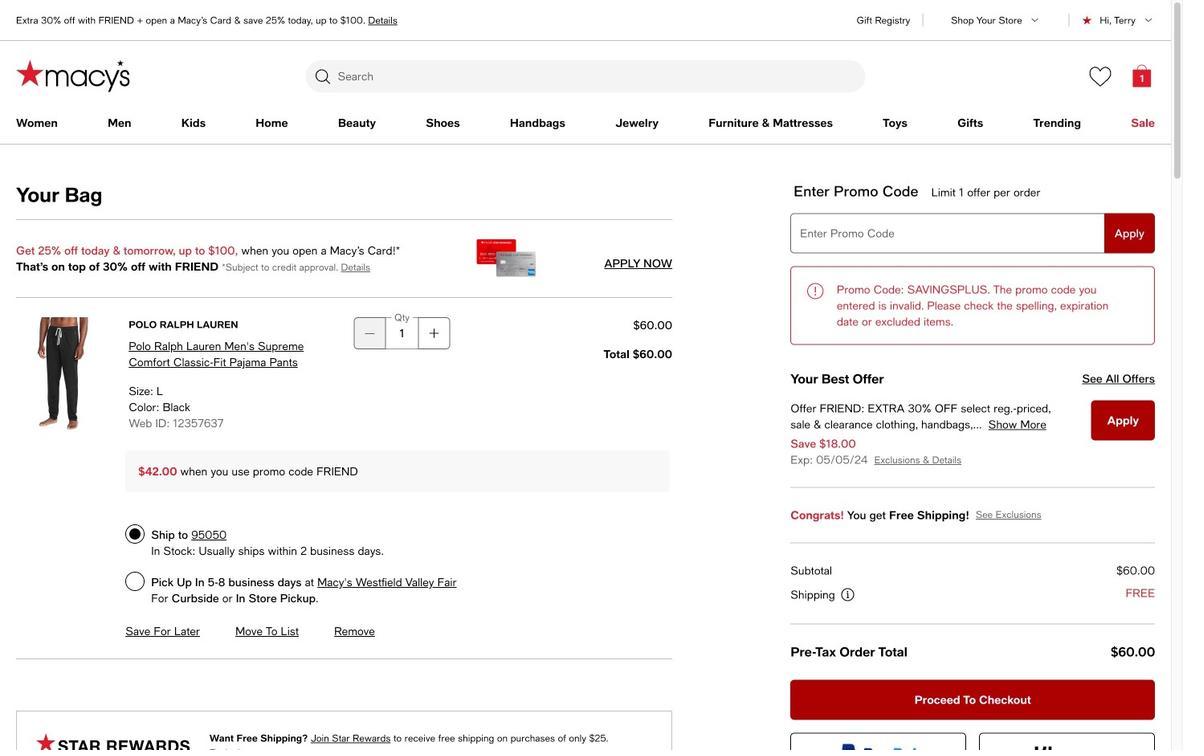 Task type: locate. For each thing, give the bounding box(es) containing it.
None number field
[[386, 317, 418, 349]]

error image
[[806, 282, 824, 301]]

  text field
[[791, 213, 1155, 253]]

offers section
[[791, 182, 1155, 488]]

macy's star rewards image
[[36, 733, 190, 750]]

Search text field
[[306, 60, 865, 92]]

None radio
[[125, 572, 145, 591]]

polo ralph lauren men's supreme comfort classic-fit pajama pants image
[[16, 317, 109, 431]]

status
[[791, 266, 1155, 345]]

None radio
[[125, 525, 145, 544]]

search large image
[[313, 67, 332, 86]]



Task type: describe. For each thing, give the bounding box(es) containing it.
order summary section
[[784, 543, 1162, 750]]



Task type: vqa. For each thing, say whether or not it's contained in the screenshot.
Order Summary SECTION
yes



